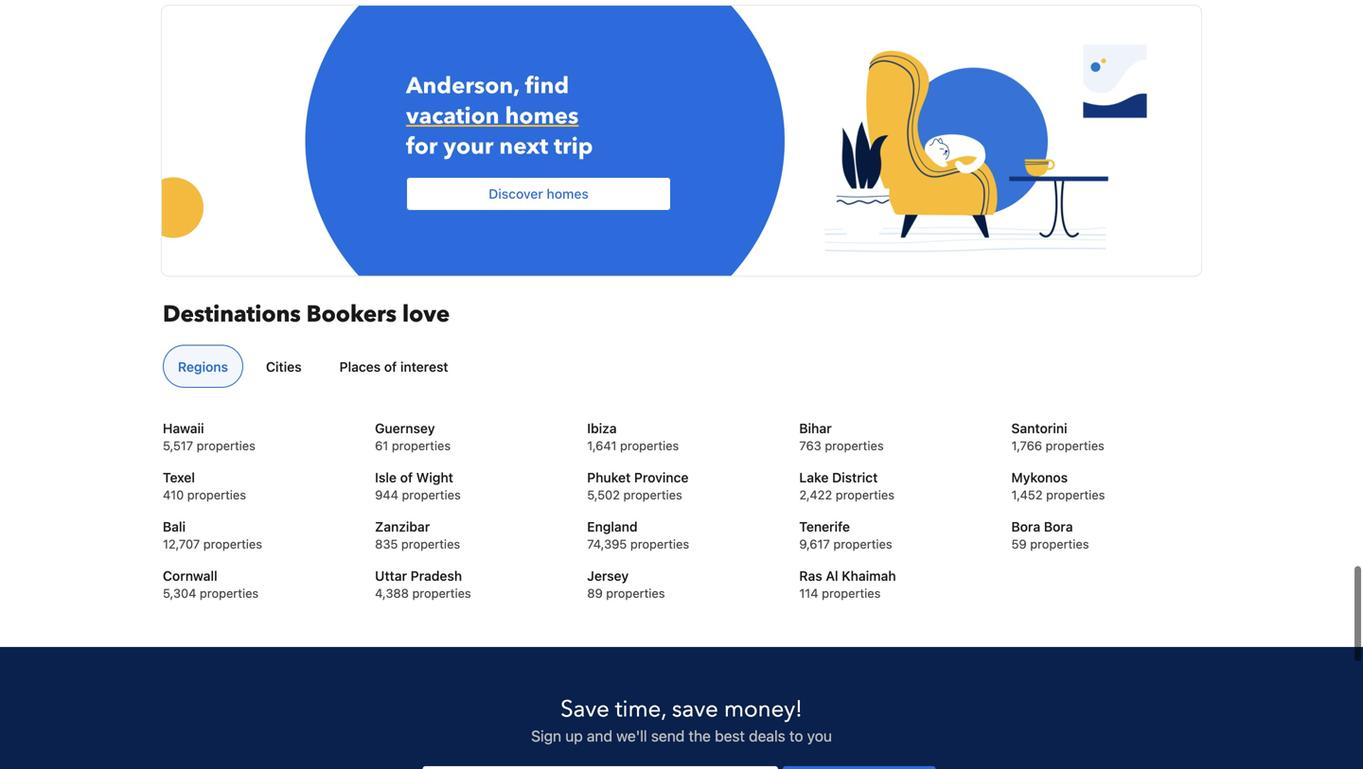 Task type: vqa. For each thing, say whether or not it's contained in the screenshot.


Task type: locate. For each thing, give the bounding box(es) containing it.
bookers
[[306, 299, 397, 331]]

properties down the jersey
[[606, 586, 665, 601]]

12,707
[[163, 537, 200, 551]]

homes
[[505, 101, 579, 132], [547, 186, 589, 202]]

mykonos 1,452 properties
[[1012, 470, 1105, 502]]

tab list containing regions
[[155, 345, 1201, 389]]

places of interest
[[340, 359, 448, 375]]

province
[[634, 470, 689, 486]]

properties up bali 12,707 properties
[[187, 488, 246, 502]]

bora bora 59 properties
[[1012, 519, 1089, 551]]

bora up "59"
[[1012, 519, 1041, 535]]

5,517
[[163, 439, 193, 453]]

save
[[561, 694, 610, 726]]

jersey link
[[587, 567, 776, 586]]

and
[[587, 728, 613, 746]]

properties up province
[[620, 439, 679, 453]]

discover
[[489, 186, 543, 202]]

uttar
[[375, 568, 407, 584]]

for your next trip
[[406, 131, 593, 162]]

ibiza
[[587, 421, 617, 436]]

the
[[689, 728, 711, 746]]

properties up the pradesh on the bottom left of the page
[[401, 537, 460, 551]]

interest
[[400, 359, 448, 375]]

1 horizontal spatial bora
[[1044, 519, 1073, 535]]

0 vertical spatial homes
[[505, 101, 579, 132]]

uttar pradesh link
[[375, 567, 564, 586]]

properties down province
[[624, 488, 683, 502]]

your
[[444, 131, 494, 162]]

phuket province 5,502 properties
[[587, 470, 689, 502]]

texel
[[163, 470, 195, 486]]

properties inside 'bihar 763 properties'
[[825, 439, 884, 453]]

vacation
[[406, 101, 500, 132]]

properties inside isle of wight 944 properties
[[402, 488, 461, 502]]

835
[[375, 537, 398, 551]]

for
[[406, 131, 438, 162]]

up
[[566, 728, 583, 746]]

properties inside zanzibar 835 properties
[[401, 537, 460, 551]]

cities button
[[251, 345, 317, 388]]

properties down the pradesh on the bottom left of the page
[[412, 586, 471, 601]]

properties inside phuket province 5,502 properties
[[624, 488, 683, 502]]

properties down district
[[836, 488, 895, 502]]

properties down wight
[[402, 488, 461, 502]]

61
[[375, 439, 389, 453]]

bihar 763 properties
[[800, 421, 884, 453]]

properties down mykonos 'link' at the bottom right of the page
[[1046, 488, 1105, 502]]

1 vertical spatial of
[[400, 470, 413, 486]]

guernsey
[[375, 421, 435, 436]]

of inside isle of wight 944 properties
[[400, 470, 413, 486]]

944
[[375, 488, 399, 502]]

pradesh
[[411, 568, 462, 584]]

ras al khaimah link
[[800, 567, 988, 586]]

vacation homes
[[406, 101, 579, 132]]

properties down bali link
[[203, 537, 262, 551]]

properties inside mykonos 1,452 properties
[[1046, 488, 1105, 502]]

discover homes
[[489, 186, 589, 202]]

save time, save money! sign up and we'll send the best deals to you
[[531, 694, 832, 746]]

ras al khaimah 114 properties
[[800, 568, 896, 601]]

phuket
[[587, 470, 631, 486]]

1 vertical spatial homes
[[547, 186, 589, 202]]

mykonos link
[[1012, 469, 1201, 488]]

properties down cornwall link
[[200, 586, 259, 601]]

of right places
[[384, 359, 397, 375]]

properties inside england 74,395 properties
[[631, 537, 689, 551]]

cornwall 5,304 properties
[[163, 568, 259, 601]]

properties down england link
[[631, 537, 689, 551]]

lake
[[800, 470, 829, 486]]

properties down hawaii link
[[197, 439, 256, 453]]

tab list
[[155, 345, 1201, 389]]

properties inside uttar pradesh 4,388 properties
[[412, 586, 471, 601]]

of inside button
[[384, 359, 397, 375]]

properties inside jersey 89 properties
[[606, 586, 665, 601]]

properties right "59"
[[1030, 537, 1089, 551]]

properties
[[197, 439, 256, 453], [392, 439, 451, 453], [620, 439, 679, 453], [825, 439, 884, 453], [1046, 439, 1105, 453], [187, 488, 246, 502], [402, 488, 461, 502], [624, 488, 683, 502], [836, 488, 895, 502], [1046, 488, 1105, 502], [203, 537, 262, 551], [401, 537, 460, 551], [631, 537, 689, 551], [834, 537, 893, 551], [1030, 537, 1089, 551], [200, 586, 259, 601], [412, 586, 471, 601], [606, 586, 665, 601], [822, 586, 881, 601]]

2,422
[[800, 488, 833, 502]]

al
[[826, 568, 839, 584]]

1,641
[[587, 439, 617, 453]]

ras
[[800, 568, 823, 584]]

next
[[499, 131, 548, 162]]

money!
[[724, 694, 803, 726]]

0 horizontal spatial bora
[[1012, 519, 1041, 535]]

9,617
[[800, 537, 830, 551]]

properties inside the hawaii 5,517 properties
[[197, 439, 256, 453]]

of right isle
[[400, 470, 413, 486]]

410
[[163, 488, 184, 502]]

properties up khaimah
[[834, 537, 893, 551]]

1,452
[[1012, 488, 1043, 502]]

best
[[715, 728, 745, 746]]

places of interest button
[[324, 345, 464, 388]]

of for interest
[[384, 359, 397, 375]]

properties down guernsey
[[392, 439, 451, 453]]

0 vertical spatial of
[[384, 359, 397, 375]]

properties down the santorini link in the bottom right of the page
[[1046, 439, 1105, 453]]

wight
[[416, 470, 454, 486]]

2 bora from the left
[[1044, 519, 1073, 535]]

you
[[807, 728, 832, 746]]

bora down mykonos 1,452 properties
[[1044, 519, 1073, 535]]

places
[[340, 359, 381, 375]]

1 horizontal spatial of
[[400, 470, 413, 486]]

properties down khaimah
[[822, 586, 881, 601]]

properties up district
[[825, 439, 884, 453]]

0 horizontal spatial of
[[384, 359, 397, 375]]

4,388
[[375, 586, 409, 601]]

isle of wight link
[[375, 469, 564, 488]]



Task type: describe. For each thing, give the bounding box(es) containing it.
jersey
[[587, 568, 629, 584]]

bali 12,707 properties
[[163, 519, 262, 551]]

jersey 89 properties
[[587, 568, 665, 601]]

texel 410 properties
[[163, 470, 246, 502]]

santorini link
[[1012, 419, 1201, 438]]

homes for discover homes
[[547, 186, 589, 202]]

district
[[832, 470, 878, 486]]

guernsey link
[[375, 419, 564, 438]]

tenerife link
[[800, 518, 988, 537]]

5,502
[[587, 488, 620, 502]]

59
[[1012, 537, 1027, 551]]

ibiza 1,641 properties
[[587, 421, 679, 453]]

destinations
[[163, 299, 301, 331]]

cornwall
[[163, 568, 217, 584]]

zanzibar 835 properties
[[375, 519, 460, 551]]

england 74,395 properties
[[587, 519, 689, 551]]

to
[[790, 728, 803, 746]]

hawaii link
[[163, 419, 352, 438]]

74,395
[[587, 537, 627, 551]]

properties inside bali 12,707 properties
[[203, 537, 262, 551]]

homes for vacation homes
[[505, 101, 579, 132]]

send
[[651, 728, 685, 746]]

tenerife 9,617 properties
[[800, 519, 893, 551]]

england link
[[587, 518, 776, 537]]

5,304
[[163, 586, 196, 601]]

love
[[402, 299, 450, 331]]

destinations bookers love
[[163, 299, 450, 331]]

regions
[[178, 359, 228, 375]]

find
[[525, 70, 569, 102]]

lake district link
[[800, 469, 988, 488]]

properties inside ibiza 1,641 properties
[[620, 439, 679, 453]]

bihar link
[[800, 419, 988, 438]]

lake district 2,422 properties
[[800, 470, 895, 502]]

1,766
[[1012, 439, 1043, 453]]

bora bora link
[[1012, 518, 1201, 537]]

tenerife
[[800, 519, 850, 535]]

regions button
[[163, 345, 243, 388]]

texel link
[[163, 469, 352, 488]]

of for wight
[[400, 470, 413, 486]]

properties inside texel 410 properties
[[187, 488, 246, 502]]

isle
[[375, 470, 397, 486]]

114
[[800, 586, 819, 601]]

properties inside "bora bora 59 properties"
[[1030, 537, 1089, 551]]

uttar pradesh 4,388 properties
[[375, 568, 471, 601]]

properties inside santorini 1,766 properties
[[1046, 439, 1105, 453]]

763
[[800, 439, 822, 453]]

time,
[[615, 694, 667, 726]]

1 bora from the left
[[1012, 519, 1041, 535]]

isle of wight 944 properties
[[375, 470, 461, 502]]

properties inside lake district 2,422 properties
[[836, 488, 895, 502]]

mykonos
[[1012, 470, 1068, 486]]

hawaii 5,517 properties
[[163, 421, 256, 453]]

bali link
[[163, 518, 352, 537]]

properties inside cornwall 5,304 properties
[[200, 586, 259, 601]]

cornwall link
[[163, 567, 352, 586]]

anderson, find
[[406, 70, 569, 102]]

england
[[587, 519, 638, 535]]

santorini 1,766 properties
[[1012, 421, 1105, 453]]

khaimah
[[842, 568, 896, 584]]

bihar
[[800, 421, 832, 436]]

properties inside the "ras al khaimah 114 properties"
[[822, 586, 881, 601]]

zanzibar link
[[375, 518, 564, 537]]

cities
[[266, 359, 302, 375]]

save
[[672, 694, 719, 726]]

anderson,
[[406, 70, 520, 102]]

properties inside guernsey 61 properties
[[392, 439, 451, 453]]

zanzibar
[[375, 519, 430, 535]]

Your email address email field
[[423, 767, 778, 770]]

deals
[[749, 728, 786, 746]]

properties inside tenerife 9,617 properties
[[834, 537, 893, 551]]

phuket province link
[[587, 469, 776, 488]]

ibiza link
[[587, 419, 776, 438]]

santorini
[[1012, 421, 1068, 436]]

guernsey 61 properties
[[375, 421, 451, 453]]

we'll
[[617, 728, 647, 746]]

89
[[587, 586, 603, 601]]



